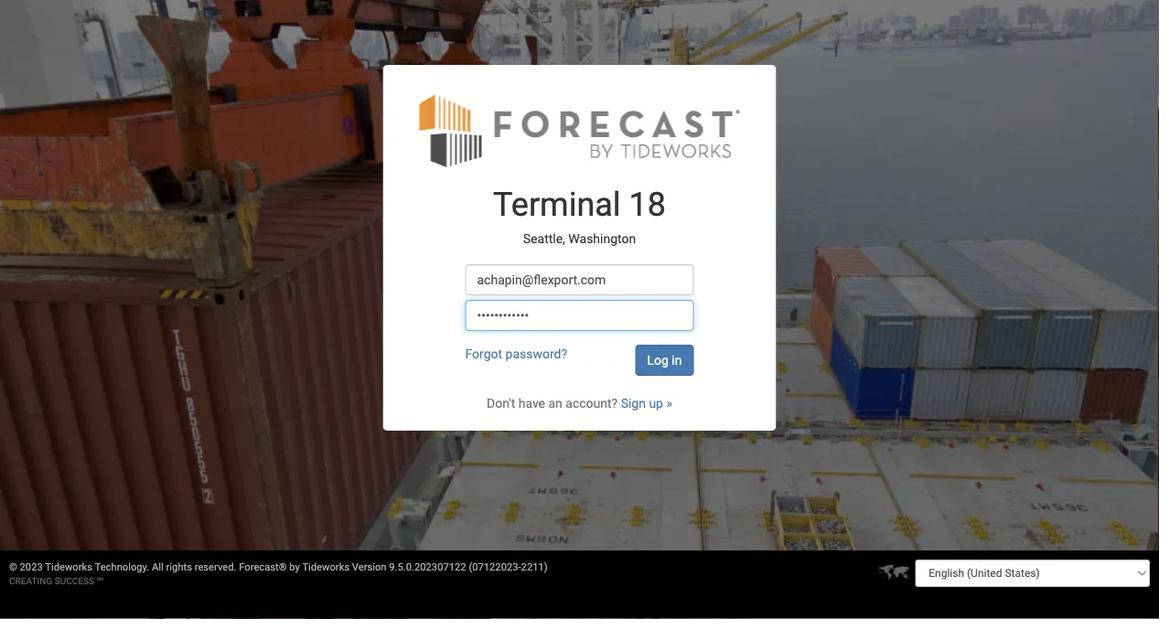 Task type: describe. For each thing, give the bounding box(es) containing it.
up
[[649, 396, 664, 411]]

℠
[[97, 576, 104, 587]]

18
[[629, 185, 666, 224]]

»
[[667, 396, 673, 411]]

log in button
[[636, 345, 694, 376]]

don't
[[487, 396, 516, 411]]

forgot password? log in
[[465, 346, 682, 368]]

version
[[352, 562, 387, 574]]

Email or username text field
[[465, 264, 694, 295]]

©
[[9, 562, 17, 574]]

all
[[152, 562, 164, 574]]

by
[[290, 562, 300, 574]]

an
[[549, 396, 563, 411]]

sign up » link
[[621, 396, 673, 411]]

(07122023-
[[469, 562, 521, 574]]

password?
[[506, 346, 568, 361]]

Password password field
[[465, 300, 694, 331]]

forecast®
[[239, 562, 287, 574]]

seattle,
[[523, 231, 566, 246]]

sign
[[621, 396, 646, 411]]



Task type: locate. For each thing, give the bounding box(es) containing it.
in
[[672, 353, 682, 368]]

log
[[648, 353, 669, 368]]

1 horizontal spatial tideworks
[[302, 562, 350, 574]]

tideworks right by
[[302, 562, 350, 574]]

forgot
[[465, 346, 503, 361]]

2023
[[20, 562, 43, 574]]

technology.
[[95, 562, 149, 574]]

have
[[519, 396, 546, 411]]

2 tideworks from the left
[[302, 562, 350, 574]]

rights
[[166, 562, 192, 574]]

don't have an account? sign up »
[[487, 396, 673, 411]]

tideworks
[[45, 562, 92, 574], [302, 562, 350, 574]]

9.5.0.202307122
[[389, 562, 466, 574]]

forecast® by tideworks image
[[420, 92, 740, 168]]

account?
[[566, 396, 618, 411]]

tideworks up success
[[45, 562, 92, 574]]

terminal 18 seattle, washington
[[493, 185, 666, 246]]

creating
[[9, 576, 52, 587]]

success
[[55, 576, 94, 587]]

1 tideworks from the left
[[45, 562, 92, 574]]

© 2023 tideworks technology. all rights reserved. forecast® by tideworks version 9.5.0.202307122 (07122023-2211) creating success ℠
[[9, 562, 548, 587]]

reserved.
[[195, 562, 237, 574]]

0 horizontal spatial tideworks
[[45, 562, 92, 574]]

washington
[[569, 231, 636, 246]]

forgot password? link
[[465, 346, 568, 361]]

terminal
[[493, 185, 621, 224]]

2211)
[[521, 562, 548, 574]]



Task type: vqa. For each thing, say whether or not it's contained in the screenshot.
Home
no



